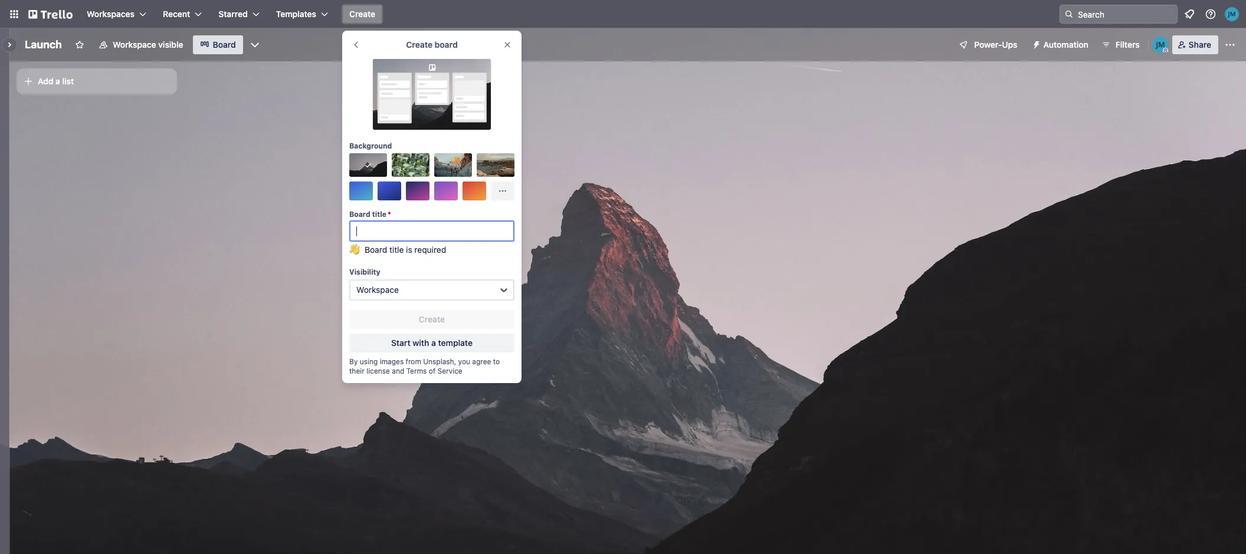 Task type: locate. For each thing, give the bounding box(es) containing it.
license link
[[367, 367, 390, 376]]

using
[[360, 358, 378, 367]]

title left *
[[372, 210, 387, 219]]

workspace for workspace
[[357, 285, 399, 295]]

board
[[435, 40, 458, 50]]

0 horizontal spatial a
[[56, 76, 60, 86]]

board for board title *
[[349, 210, 371, 219]]

start
[[391, 338, 411, 348]]

service
[[438, 367, 463, 376]]

a inside the add a list "button"
[[56, 76, 60, 86]]

1 vertical spatial create
[[406, 40, 433, 50]]

Board name text field
[[19, 35, 68, 54]]

workspaces button
[[80, 5, 154, 24]]

workspace visible button
[[91, 35, 190, 54]]

add
[[38, 76, 53, 86]]

a left the list
[[56, 76, 60, 86]]

create button up start with a template
[[349, 311, 515, 329]]

terms
[[407, 367, 427, 376]]

0 horizontal spatial workspace
[[113, 40, 156, 50]]

by
[[349, 358, 358, 367]]

search image
[[1065, 9, 1074, 19]]

jeremy miller (jeremymiller198) image right filters
[[1153, 37, 1169, 53]]

workspace visible
[[113, 40, 183, 50]]

and
[[392, 367, 405, 376]]

this member is an admin of this board. image
[[1163, 48, 1169, 53]]

back to home image
[[28, 5, 73, 24]]

1 horizontal spatial workspace
[[357, 285, 399, 295]]

jeremy miller (jeremymiller198) image right open information menu image
[[1226, 7, 1240, 21]]

create board
[[406, 40, 458, 50]]

workspace
[[113, 40, 156, 50], [357, 285, 399, 295]]

show menu image
[[1225, 39, 1237, 51]]

workspace for workspace visible
[[113, 40, 156, 50]]

0 vertical spatial title
[[372, 210, 387, 219]]

add a list
[[38, 76, 74, 86]]

board
[[213, 40, 236, 50], [349, 210, 371, 219], [365, 245, 387, 255]]

star or unstar board image
[[75, 40, 84, 50]]

templates button
[[269, 5, 335, 24]]

board left customize views image
[[213, 40, 236, 50]]

background
[[349, 142, 392, 151]]

create up return to previous screen icon on the left of the page
[[350, 9, 376, 19]]

1 horizontal spatial a
[[432, 338, 436, 348]]

0 vertical spatial workspace
[[113, 40, 156, 50]]

list
[[62, 76, 74, 86]]

board title *
[[349, 210, 391, 219]]

board right 👋
[[365, 245, 387, 255]]

share
[[1189, 40, 1212, 50]]

add a list button
[[17, 68, 177, 94]]

their
[[349, 367, 365, 376]]

workspaces
[[87, 9, 135, 19]]

0 vertical spatial board
[[213, 40, 236, 50]]

None text field
[[349, 221, 515, 242]]

filters
[[1116, 40, 1140, 50]]

templates
[[276, 9, 316, 19]]

0 vertical spatial create
[[350, 9, 376, 19]]

create button up return to previous screen icon on the left of the page
[[342, 5, 383, 24]]

start with a template
[[391, 338, 473, 348]]

wave image
[[349, 244, 360, 261]]

0 horizontal spatial title
[[372, 210, 387, 219]]

jeremy miller (jeremymiller198) image
[[1226, 7, 1240, 21], [1153, 37, 1169, 53]]

1 horizontal spatial title
[[390, 245, 404, 255]]

create
[[350, 9, 376, 19], [406, 40, 433, 50], [419, 315, 445, 325]]

required
[[415, 245, 446, 255]]

title
[[372, 210, 387, 219], [390, 245, 404, 255]]

*
[[388, 210, 391, 219]]

workspace down the workspaces popup button
[[113, 40, 156, 50]]

0 horizontal spatial jeremy miller (jeremymiller198) image
[[1153, 37, 1169, 53]]

1 vertical spatial board
[[349, 210, 371, 219]]

power-ups button
[[951, 35, 1025, 54]]

0 vertical spatial a
[[56, 76, 60, 86]]

return to previous screen image
[[352, 40, 361, 50]]

with
[[413, 338, 429, 348]]

1 vertical spatial a
[[432, 338, 436, 348]]

you
[[458, 358, 471, 367]]

create up start with a template
[[419, 315, 445, 325]]

a right with
[[432, 338, 436, 348]]

custom image image
[[364, 161, 373, 170]]

primary element
[[0, 0, 1247, 28]]

start with a template button
[[349, 334, 515, 353]]

by using images from unsplash, you agree to their
[[349, 358, 500, 376]]

from
[[406, 358, 421, 367]]

1 vertical spatial workspace
[[357, 285, 399, 295]]

board left *
[[349, 210, 371, 219]]

title left is
[[390, 245, 404, 255]]

1 vertical spatial jeremy miller (jeremymiller198) image
[[1153, 37, 1169, 53]]

create button
[[342, 5, 383, 24], [349, 311, 515, 329]]

0 vertical spatial create button
[[342, 5, 383, 24]]

a
[[56, 76, 60, 86], [432, 338, 436, 348]]

license
[[367, 367, 390, 376]]

create left board
[[406, 40, 433, 50]]

workspace inside button
[[113, 40, 156, 50]]

1 horizontal spatial jeremy miller (jeremymiller198) image
[[1226, 7, 1240, 21]]

workspace down visibility
[[357, 285, 399, 295]]

create button inside primary "element"
[[342, 5, 383, 24]]



Task type: vqa. For each thing, say whether or not it's contained in the screenshot.
Template Board icon
no



Task type: describe. For each thing, give the bounding box(es) containing it.
0 vertical spatial jeremy miller (jeremymiller198) image
[[1226, 7, 1240, 21]]

starred button
[[212, 5, 267, 24]]

agree
[[472, 358, 491, 367]]

👋 board title is required
[[349, 245, 446, 255]]

share button
[[1173, 35, 1219, 54]]

board for board
[[213, 40, 236, 50]]

create inside primary "element"
[[350, 9, 376, 19]]

filters button
[[1098, 35, 1144, 54]]

power-
[[975, 40, 1003, 50]]

2 vertical spatial create
[[419, 315, 445, 325]]

board link
[[193, 35, 243, 54]]

2 vertical spatial board
[[365, 245, 387, 255]]

power-ups
[[975, 40, 1018, 50]]

visibility
[[349, 268, 381, 277]]

sm image
[[1028, 35, 1044, 52]]

close popover image
[[503, 40, 512, 50]]

switch to… image
[[8, 8, 20, 20]]

automation
[[1044, 40, 1089, 50]]

images
[[380, 358, 404, 367]]

open information menu image
[[1205, 8, 1217, 20]]

👋
[[349, 245, 360, 255]]

ups
[[1003, 40, 1018, 50]]

1 vertical spatial create button
[[349, 311, 515, 329]]

starred
[[219, 9, 248, 19]]

a inside "start with a template" button
[[432, 338, 436, 348]]

visible
[[158, 40, 183, 50]]

automation button
[[1028, 35, 1096, 54]]

0 notifications image
[[1183, 7, 1197, 21]]

launch
[[25, 38, 62, 51]]

recent
[[163, 9, 190, 19]]

recent button
[[156, 5, 209, 24]]

unsplash,
[[423, 358, 456, 367]]

template
[[438, 338, 473, 348]]

Search field
[[1074, 5, 1178, 23]]

customize views image
[[249, 39, 261, 51]]

to
[[493, 358, 500, 367]]

terms of service link
[[407, 367, 463, 376]]

license and terms of service
[[367, 367, 463, 376]]

background element
[[349, 153, 515, 201]]

of
[[429, 367, 436, 376]]

is
[[406, 245, 412, 255]]

1 vertical spatial title
[[390, 245, 404, 255]]



